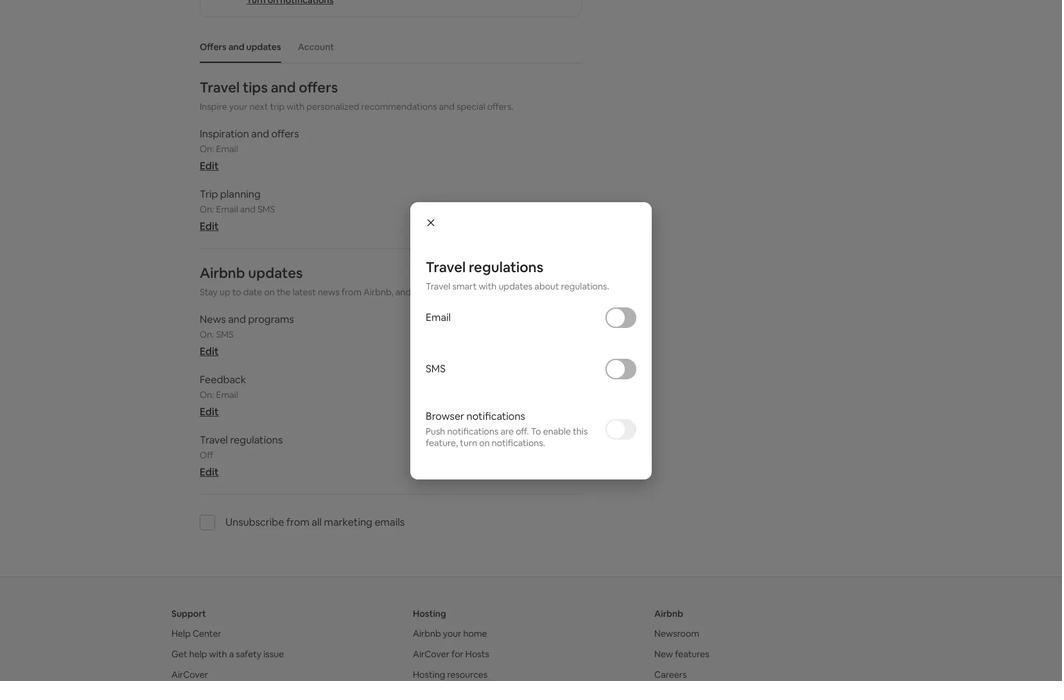 Task type: describe. For each thing, give the bounding box(es) containing it.
special
[[457, 101, 486, 112]]

center
[[193, 628, 221, 640]]

inspiration and offers on: email edit
[[200, 127, 299, 173]]

get help with a safety issue
[[172, 649, 284, 661]]

sms inside 'trip planning on: email and sms edit'
[[258, 204, 275, 215]]

travel regulations travel smart with updates about regulations.
[[426, 258, 610, 292]]

the
[[277, 287, 291, 298]]

and left special
[[439, 101, 455, 112]]

on: inside 'trip planning on: email and sms edit'
[[200, 204, 214, 215]]

help
[[172, 628, 191, 640]]

trip planning on: email and sms edit
[[200, 188, 275, 233]]

with inside travel regulations travel smart with updates about regulations.
[[479, 280, 497, 292]]

edit button for feedback
[[200, 406, 219, 419]]

careers link
[[655, 670, 687, 681]]

edit inside news and programs on: sms edit
[[200, 345, 219, 359]]

email inside "inspiration and offers on: email edit"
[[216, 143, 238, 155]]

and inside button
[[229, 41, 245, 53]]

feature,
[[426, 437, 458, 449]]

0 vertical spatial notifications
[[467, 410, 526, 423]]

can
[[495, 287, 510, 298]]

notifications.
[[492, 437, 546, 449]]

travel for travel
[[426, 258, 466, 276]]

about
[[535, 280, 559, 292]]

off.
[[516, 426, 529, 437]]

planning
[[220, 188, 261, 201]]

airbnb updates stay up to date on the latest news from airbnb, and let us know how we can improve.
[[200, 264, 548, 298]]

offers and updates
[[200, 41, 281, 53]]

know
[[437, 287, 460, 298]]

offers inside travel tips and offers inspire your next trip with personalized recommendations and special offers.
[[299, 78, 338, 96]]

support
[[172, 609, 206, 620]]

travel for off
[[200, 434, 228, 447]]

hosting resources
[[413, 670, 488, 681]]

enable
[[543, 426, 571, 437]]

travel regulations dialog
[[411, 202, 652, 480]]

we
[[481, 287, 493, 298]]

offers inside "inspiration and offers on: email edit"
[[272, 127, 299, 141]]

all
[[312, 516, 322, 530]]

marketing
[[324, 516, 373, 530]]

improve.
[[512, 287, 548, 298]]

travel tips and offers inspire your next trip with personalized recommendations and special offers.
[[200, 78, 514, 112]]

a
[[229, 649, 234, 661]]

get help with a safety issue link
[[172, 649, 284, 661]]

travel regulations off edit
[[200, 434, 283, 479]]

resources
[[447, 670, 488, 681]]

us
[[426, 287, 435, 298]]

news and programs on: sms edit
[[200, 313, 294, 359]]

turn
[[460, 437, 478, 449]]

stay
[[200, 287, 218, 298]]

get
[[172, 649, 187, 661]]

on: inside news and programs on: sms edit
[[200, 329, 214, 341]]

with inside travel tips and offers inspire your next trip with personalized recommendations and special offers.
[[287, 101, 305, 112]]

sms inside the travel regulations dialog
[[426, 362, 446, 376]]

offers and updates tab panel
[[200, 78, 582, 546]]

features
[[676, 649, 710, 661]]

news
[[200, 313, 226, 326]]

hosting for hosting
[[413, 609, 446, 620]]

hosting resources link
[[413, 670, 488, 681]]

unsubscribe
[[226, 516, 284, 530]]

account
[[298, 41, 334, 53]]

edit inside travel regulations off edit
[[200, 466, 219, 479]]

for
[[452, 649, 464, 661]]

feedback
[[200, 373, 246, 387]]

edit button for inspiration
[[200, 159, 219, 173]]

sms inside news and programs on: sms edit
[[216, 329, 234, 341]]

and inside 'trip planning on: email and sms edit'
[[240, 204, 256, 215]]

browser notifications push notifications are off. to enable this feature, turn on notifications.
[[426, 410, 588, 449]]

are
[[501, 426, 514, 437]]

and inside "inspiration and offers on: email edit"
[[251, 127, 269, 141]]

issue
[[264, 649, 284, 661]]

this
[[573, 426, 588, 437]]

tips
[[243, 78, 268, 96]]

how
[[462, 287, 479, 298]]

on inside browser notifications push notifications are off. to enable this feature, turn on notifications.
[[480, 437, 490, 449]]

home
[[464, 628, 487, 640]]

and up trip
[[271, 78, 296, 96]]

personalized
[[307, 101, 360, 112]]

email inside feedback on: email edit
[[216, 389, 238, 401]]

0 horizontal spatial from
[[287, 516, 310, 530]]

aircover link
[[172, 670, 208, 681]]

account button
[[292, 35, 341, 59]]

and inside news and programs on: sms edit
[[228, 313, 246, 326]]

edit button for news
[[200, 345, 219, 359]]

travel right let
[[426, 280, 451, 292]]



Task type: locate. For each thing, give the bounding box(es) containing it.
offers
[[200, 41, 227, 53]]

tab list
[[193, 31, 582, 63]]

on right turn
[[480, 437, 490, 449]]

from
[[342, 287, 362, 298], [287, 516, 310, 530]]

newsroom
[[655, 628, 700, 640]]

edit inside 'trip planning on: email and sms edit'
[[200, 220, 219, 233]]

2 on: from the top
[[200, 204, 214, 215]]

updates inside travel regulations travel smart with updates about regulations.
[[499, 280, 533, 292]]

airbnb up aircover for hosts link at bottom left
[[413, 628, 441, 640]]

edit down feedback
[[200, 406, 219, 419]]

travel inside travel regulations off edit
[[200, 434, 228, 447]]

3 edit button from the top
[[200, 345, 219, 359]]

regulations for smart
[[469, 258, 544, 276]]

4 edit from the top
[[200, 406, 219, 419]]

notifications
[[467, 410, 526, 423], [448, 426, 499, 437]]

aircover left for
[[413, 649, 450, 661]]

notifications up are
[[467, 410, 526, 423]]

updates right we
[[499, 280, 533, 292]]

browser notifications group
[[426, 395, 637, 464]]

aircover down help at left bottom
[[172, 670, 208, 681]]

aircover
[[413, 649, 450, 661], [172, 670, 208, 681]]

email down feedback
[[216, 389, 238, 401]]

and down 'next' at the top
[[251, 127, 269, 141]]

and right offers
[[229, 41, 245, 53]]

0 vertical spatial on
[[264, 287, 275, 298]]

email inside the travel regulations dialog
[[426, 311, 451, 324]]

updates up the the
[[248, 264, 303, 282]]

help
[[189, 649, 207, 661]]

help center
[[172, 628, 221, 640]]

0 vertical spatial hosting
[[413, 609, 446, 620]]

offers.
[[488, 101, 514, 112]]

edit inside "inspiration and offers on: email edit"
[[200, 159, 219, 173]]

updates
[[246, 41, 281, 53], [248, 264, 303, 282], [499, 280, 533, 292]]

2 vertical spatial airbnb
[[413, 628, 441, 640]]

2 horizontal spatial airbnb
[[655, 609, 684, 620]]

unsubscribe from all marketing emails
[[226, 516, 405, 530]]

2 edit from the top
[[200, 220, 219, 233]]

regulations up can
[[469, 258, 544, 276]]

and right the news at the left top
[[228, 313, 246, 326]]

date
[[243, 287, 262, 298]]

offers and updates button
[[193, 35, 288, 59]]

1 edit button from the top
[[200, 159, 219, 173]]

on: down feedback
[[200, 389, 214, 401]]

updates inside button
[[246, 41, 281, 53]]

0 vertical spatial aircover
[[413, 649, 450, 661]]

sms down 'planning'
[[258, 204, 275, 215]]

safety
[[236, 649, 262, 661]]

1 horizontal spatial from
[[342, 287, 362, 298]]

airbnb up up
[[200, 264, 245, 282]]

help center link
[[172, 628, 221, 640]]

2 horizontal spatial sms
[[426, 362, 446, 376]]

0 horizontal spatial sms
[[216, 329, 234, 341]]

hosting
[[413, 609, 446, 620], [413, 670, 446, 681]]

off
[[200, 450, 213, 461]]

travel up off
[[200, 434, 228, 447]]

inspire
[[200, 101, 227, 112]]

1 vertical spatial from
[[287, 516, 310, 530]]

travel for and
[[200, 78, 240, 96]]

on: down "trip"
[[200, 204, 214, 215]]

recommendations
[[362, 101, 437, 112]]

and inside airbnb updates stay up to date on the latest news from airbnb, and let us know how we can improve.
[[396, 287, 411, 298]]

notifications element
[[193, 31, 582, 546]]

on: down inspiration
[[200, 143, 214, 155]]

2 vertical spatial with
[[209, 649, 227, 661]]

0 vertical spatial sms
[[258, 204, 275, 215]]

1 vertical spatial sms
[[216, 329, 234, 341]]

1 vertical spatial airbnb
[[655, 609, 684, 620]]

up
[[220, 287, 230, 298]]

tab list containing offers and updates
[[193, 31, 582, 63]]

regulations
[[469, 258, 544, 276], [230, 434, 283, 447]]

1 vertical spatial with
[[479, 280, 497, 292]]

offers down trip
[[272, 127, 299, 141]]

aircover for aircover link
[[172, 670, 208, 681]]

your left 'next' at the top
[[229, 101, 248, 112]]

0 horizontal spatial airbnb
[[200, 264, 245, 282]]

hosting for hosting resources
[[413, 670, 446, 681]]

offers up personalized
[[299, 78, 338, 96]]

1 vertical spatial offers
[[272, 127, 299, 141]]

1 horizontal spatial aircover
[[413, 649, 450, 661]]

airbnb,
[[364, 287, 394, 298]]

to
[[232, 287, 241, 298]]

1 horizontal spatial with
[[287, 101, 305, 112]]

aircover for hosts link
[[413, 649, 490, 661]]

0 vertical spatial from
[[342, 287, 362, 298]]

0 vertical spatial airbnb
[[200, 264, 245, 282]]

1 vertical spatial your
[[443, 628, 462, 640]]

on: down the news at the left top
[[200, 329, 214, 341]]

aircover for aircover for hosts
[[413, 649, 450, 661]]

regulations inside travel regulations off edit
[[230, 434, 283, 447]]

aircover for hosts
[[413, 649, 490, 661]]

email inside 'trip planning on: email and sms edit'
[[216, 204, 238, 215]]

inspiration
[[200, 127, 249, 141]]

with right trip
[[287, 101, 305, 112]]

edit button for travel
[[200, 466, 219, 479]]

new
[[655, 649, 674, 661]]

news
[[318, 287, 340, 298]]

travel up know
[[426, 258, 466, 276]]

1 on: from the top
[[200, 143, 214, 155]]

1 edit from the top
[[200, 159, 219, 173]]

edit button for trip
[[200, 220, 219, 233]]

edit button down "trip"
[[200, 220, 219, 233]]

your inside travel tips and offers inspire your next trip with personalized recommendations and special offers.
[[229, 101, 248, 112]]

airbnb inside airbnb updates stay up to date on the latest news from airbnb, and let us know how we can improve.
[[200, 264, 245, 282]]

smart
[[453, 280, 477, 292]]

airbnb your home link
[[413, 628, 487, 640]]

new features
[[655, 649, 710, 661]]

airbnb for your
[[413, 628, 441, 640]]

0 horizontal spatial with
[[209, 649, 227, 661]]

0 horizontal spatial regulations
[[230, 434, 283, 447]]

airbnb for updates
[[200, 264, 245, 282]]

4 on: from the top
[[200, 389, 214, 401]]

and down 'planning'
[[240, 204, 256, 215]]

edit down "trip"
[[200, 220, 219, 233]]

latest
[[293, 287, 316, 298]]

on: inside "inspiration and offers on: email edit"
[[200, 143, 214, 155]]

edit up feedback
[[200, 345, 219, 359]]

edit button down feedback
[[200, 406, 219, 419]]

and
[[229, 41, 245, 53], [271, 78, 296, 96], [439, 101, 455, 112], [251, 127, 269, 141], [240, 204, 256, 215], [396, 287, 411, 298], [228, 313, 246, 326]]

email down 'planning'
[[216, 204, 238, 215]]

edit
[[200, 159, 219, 173], [200, 220, 219, 233], [200, 345, 219, 359], [200, 406, 219, 419], [200, 466, 219, 479]]

programs
[[248, 313, 294, 326]]

0 horizontal spatial on
[[264, 287, 275, 298]]

0 vertical spatial with
[[287, 101, 305, 112]]

email
[[216, 143, 238, 155], [216, 204, 238, 215], [426, 311, 451, 324], [216, 389, 238, 401]]

on inside airbnb updates stay up to date on the latest news from airbnb, and let us know how we can improve.
[[264, 287, 275, 298]]

1 horizontal spatial regulations
[[469, 258, 544, 276]]

1 horizontal spatial airbnb
[[413, 628, 441, 640]]

on: inside feedback on: email edit
[[200, 389, 214, 401]]

trip
[[200, 188, 218, 201]]

1 vertical spatial hosting
[[413, 670, 446, 681]]

sms down the news at the left top
[[216, 329, 234, 341]]

0 horizontal spatial aircover
[[172, 670, 208, 681]]

travel inside travel tips and offers inspire your next trip with personalized recommendations and special offers.
[[200, 78, 240, 96]]

emails
[[375, 516, 405, 530]]

with right the smart
[[479, 280, 497, 292]]

hosts
[[466, 649, 490, 661]]

1 vertical spatial aircover
[[172, 670, 208, 681]]

edit button down off
[[200, 466, 219, 479]]

trip
[[270, 101, 285, 112]]

4 edit button from the top
[[200, 406, 219, 419]]

edit up "trip"
[[200, 159, 219, 173]]

email down us
[[426, 311, 451, 324]]

on left the the
[[264, 287, 275, 298]]

edit button up feedback
[[200, 345, 219, 359]]

0 vertical spatial regulations
[[469, 258, 544, 276]]

hosting down aircover for hosts link at bottom left
[[413, 670, 446, 681]]

email down inspiration
[[216, 143, 238, 155]]

updates inside airbnb updates stay up to date on the latest news from airbnb, and let us know how we can improve.
[[248, 264, 303, 282]]

regulations.
[[561, 280, 610, 292]]

edit button up "trip"
[[200, 159, 219, 173]]

2 vertical spatial sms
[[426, 362, 446, 376]]

0 horizontal spatial your
[[229, 101, 248, 112]]

new features link
[[655, 649, 710, 661]]

next
[[250, 101, 268, 112]]

on
[[264, 287, 275, 298], [480, 437, 490, 449]]

1 vertical spatial regulations
[[230, 434, 283, 447]]

with left a
[[209, 649, 227, 661]]

with
[[287, 101, 305, 112], [479, 280, 497, 292], [209, 649, 227, 661]]

on:
[[200, 143, 214, 155], [200, 204, 214, 215], [200, 329, 214, 341], [200, 389, 214, 401]]

newsroom link
[[655, 628, 700, 640]]

regulations down feedback on: email edit
[[230, 434, 283, 447]]

airbnb
[[200, 264, 245, 282], [655, 609, 684, 620], [413, 628, 441, 640]]

hosting up 'airbnb your home' link
[[413, 609, 446, 620]]

from right news at the top of page
[[342, 287, 362, 298]]

1 horizontal spatial your
[[443, 628, 462, 640]]

edit inside feedback on: email edit
[[200, 406, 219, 419]]

feedback on: email edit
[[200, 373, 246, 419]]

from inside airbnb updates stay up to date on the latest news from airbnb, and let us know how we can improve.
[[342, 287, 362, 298]]

0 vertical spatial your
[[229, 101, 248, 112]]

3 on: from the top
[[200, 329, 214, 341]]

1 horizontal spatial sms
[[258, 204, 275, 215]]

regulations for edit
[[230, 434, 283, 447]]

regulations inside travel regulations travel smart with updates about regulations.
[[469, 258, 544, 276]]

5 edit from the top
[[200, 466, 219, 479]]

notifications down browser
[[448, 426, 499, 437]]

your up aircover for hosts link at bottom left
[[443, 628, 462, 640]]

travel up inspire
[[200, 78, 240, 96]]

0 vertical spatial offers
[[299, 78, 338, 96]]

airbnb up the newsroom
[[655, 609, 684, 620]]

1 vertical spatial notifications
[[448, 426, 499, 437]]

edit button
[[200, 159, 219, 173], [200, 220, 219, 233], [200, 345, 219, 359], [200, 406, 219, 419], [200, 466, 219, 479]]

browser
[[426, 410, 465, 423]]

let
[[413, 287, 424, 298]]

travel
[[200, 78, 240, 96], [426, 258, 466, 276], [426, 280, 451, 292], [200, 434, 228, 447]]

careers
[[655, 670, 687, 681]]

sms up browser
[[426, 362, 446, 376]]

edit down off
[[200, 466, 219, 479]]

airbnb your home
[[413, 628, 487, 640]]

2 hosting from the top
[[413, 670, 446, 681]]

1 vertical spatial on
[[480, 437, 490, 449]]

3 edit from the top
[[200, 345, 219, 359]]

2 horizontal spatial with
[[479, 280, 497, 292]]

from left all
[[287, 516, 310, 530]]

1 hosting from the top
[[413, 609, 446, 620]]

your
[[229, 101, 248, 112], [443, 628, 462, 640]]

updates up tips
[[246, 41, 281, 53]]

and left let
[[396, 287, 411, 298]]

2 edit button from the top
[[200, 220, 219, 233]]

sms
[[258, 204, 275, 215], [216, 329, 234, 341], [426, 362, 446, 376]]

1 horizontal spatial on
[[480, 437, 490, 449]]

push
[[426, 426, 446, 437]]

to
[[531, 426, 541, 437]]

5 edit button from the top
[[200, 466, 219, 479]]



Task type: vqa. For each thing, say whether or not it's contained in the screenshot.
the up
yes



